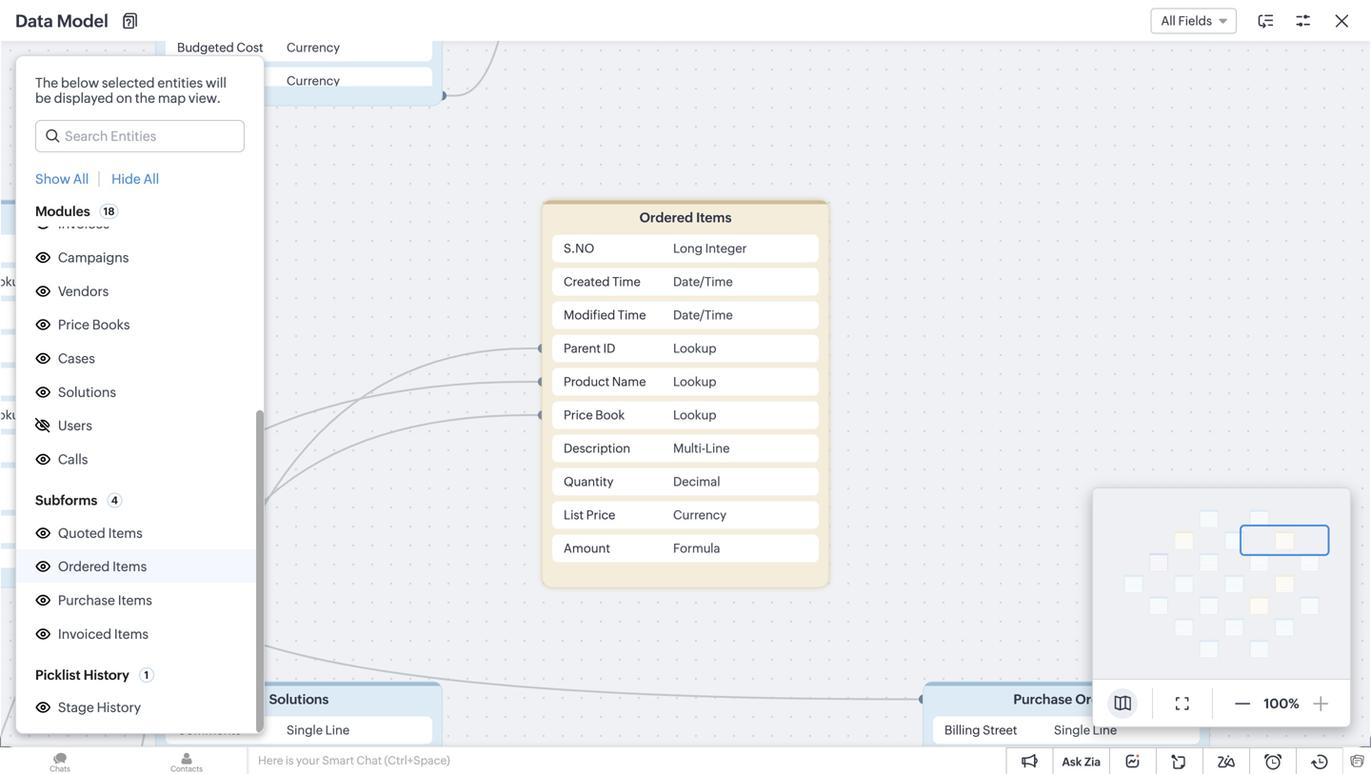 Task type: vqa. For each thing, say whether or not it's contained in the screenshot.
'Orders'
yes



Task type: locate. For each thing, give the bounding box(es) containing it.
0 horizontal spatial solutions
[[58, 385, 116, 400]]

the up with at the right of the page
[[949, 516, 969, 532]]

data
[[15, 11, 53, 31], [758, 487, 800, 509], [46, 593, 75, 608]]

ordered
[[640, 210, 693, 225], [58, 559, 110, 575]]

3 lookup from the top
[[673, 408, 717, 422]]

model right open
[[805, 579, 844, 595]]

0 vertical spatial currency
[[287, 40, 340, 55]]

items up the purchase items on the left bottom of the page
[[112, 559, 147, 575]]

0 vertical spatial history
[[84, 668, 129, 683]]

items
[[696, 210, 732, 225], [108, 526, 143, 541], [112, 559, 147, 575], [118, 593, 152, 608], [114, 627, 149, 642]]

2 vertical spatial price
[[586, 508, 616, 522]]

lookup for product name
[[673, 375, 717, 389]]

all right show
[[73, 171, 89, 187]]

18
[[104, 206, 115, 218]]

1 vertical spatial lookup
[[673, 375, 717, 389]]

1 lookup from the top
[[673, 341, 717, 356]]

single line for solutions
[[287, 723, 350, 738]]

2 single line from the left
[[1054, 723, 1117, 738]]

2 single from the left
[[1054, 723, 1091, 738]]

the right on
[[135, 90, 155, 106]]

connections link
[[46, 434, 125, 453]]

lookup up multi-
[[673, 408, 717, 422]]

here is your smart chat (ctrl+space)
[[258, 754, 450, 767]]

cases
[[58, 351, 95, 366]]

1 vertical spatial purchase
[[58, 593, 115, 608]]

ordered up "long"
[[640, 210, 693, 225]]

all for hide all
[[143, 171, 159, 187]]

0 horizontal spatial entities
[[157, 75, 203, 90]]

comments
[[177, 723, 241, 738]]

all fields
[[1161, 14, 1212, 28]]

data model up the
[[15, 11, 108, 31]]

ordered items up "long"
[[640, 210, 732, 225]]

0 horizontal spatial ordered items
[[58, 559, 147, 575]]

price left book
[[564, 408, 593, 422]]

single up ask
[[1054, 723, 1091, 738]]

time for modified time
[[618, 308, 646, 322]]

description
[[564, 441, 631, 456]]

2 date/time from the top
[[673, 308, 733, 322]]

currency
[[287, 40, 340, 55], [287, 74, 340, 88], [673, 508, 727, 522]]

purchase orders
[[58, 183, 160, 198], [1014, 692, 1120, 707]]

time for created time
[[612, 275, 641, 289]]

0 vertical spatial date/time
[[673, 275, 733, 289]]

widgets link
[[46, 559, 97, 578]]

0 vertical spatial ordered items
[[640, 210, 732, 225]]

your right "is"
[[296, 754, 320, 767]]

1 horizontal spatial purchase orders
[[1014, 692, 1120, 707]]

functions link
[[46, 528, 107, 547]]

single for solutions
[[287, 723, 323, 738]]

1 vertical spatial data
[[758, 487, 800, 509]]

1 vertical spatial price
[[564, 408, 593, 422]]

cost up view.
[[217, 74, 244, 88]]

1 vertical spatial solutions
[[269, 692, 329, 707]]

purchase up client script link in the bottom of the page
[[58, 593, 115, 608]]

product name
[[564, 375, 646, 389]]

zia
[[1085, 756, 1101, 769]]

invoiced
[[58, 627, 112, 642]]

model up the organisation,
[[804, 487, 861, 509]]

model inside data model link
[[78, 593, 118, 608]]

complex
[[972, 516, 1026, 532]]

data inside data model visualize the data model of your organisation, understand the complex relationship between the entities and its structures with ease.
[[758, 487, 800, 509]]

entities down the organisation,
[[778, 535, 823, 551]]

0 vertical spatial ordered
[[640, 210, 693, 225]]

2 vertical spatial currency
[[673, 508, 727, 522]]

0 horizontal spatial purchase orders
[[58, 183, 160, 198]]

home
[[107, 16, 145, 31]]

2 vertical spatial data
[[46, 593, 75, 608]]

amount
[[564, 541, 610, 556]]

orders
[[118, 183, 160, 198], [1076, 692, 1120, 707]]

0 vertical spatial price
[[58, 317, 89, 333]]

circuits
[[46, 498, 93, 514]]

functions
[[46, 530, 107, 545]]

data inside developer hub region
[[46, 593, 75, 608]]

1 vertical spatial date/time
[[673, 308, 733, 322]]

data model
[[15, 11, 108, 31], [46, 593, 118, 608]]

1 vertical spatial currency
[[287, 74, 340, 88]]

1
[[144, 669, 149, 681]]

lookup right 'name'
[[673, 375, 717, 389]]

1 date/time from the top
[[673, 275, 733, 289]]

0 horizontal spatial all
[[73, 171, 89, 187]]

history up the stage history
[[84, 668, 129, 683]]

1 horizontal spatial ordered items
[[640, 210, 732, 225]]

1 vertical spatial entities
[[778, 535, 823, 551]]

lookup for price book
[[673, 408, 717, 422]]

1 single line from the left
[[287, 723, 350, 738]]

integer
[[705, 241, 747, 256]]

orders up zia
[[1076, 692, 1120, 707]]

model inside data model visualize the data model of your organisation, understand the complex relationship between the entities and its structures with ease.
[[804, 487, 861, 509]]

(ctrl+space)
[[384, 754, 450, 767]]

0 horizontal spatial single
[[287, 723, 323, 738]]

name
[[612, 375, 646, 389]]

1 horizontal spatial single
[[1054, 723, 1091, 738]]

ordered items down quoted items
[[58, 559, 147, 575]]

data up the
[[15, 11, 53, 31]]

all right hide
[[143, 171, 159, 187]]

0 vertical spatial cost
[[237, 40, 263, 55]]

items down the purchase items on the left bottom of the page
[[114, 627, 149, 642]]

data model up client script link in the bottom of the page
[[46, 593, 118, 608]]

0 vertical spatial data
[[15, 11, 53, 31]]

line up zia
[[1093, 723, 1117, 738]]

0 vertical spatial your
[[760, 516, 788, 532]]

Search Entities text field
[[36, 121, 244, 151]]

single
[[287, 723, 323, 738], [1054, 723, 1091, 738]]

solutions up "is"
[[269, 692, 329, 707]]

data up the organisation,
[[758, 487, 800, 509]]

data up client
[[46, 593, 75, 608]]

0 vertical spatial lookup
[[673, 341, 717, 356]]

price up cases at the top left of the page
[[58, 317, 89, 333]]

entities
[[157, 75, 203, 90], [778, 535, 823, 551]]

0 horizontal spatial line
[[325, 723, 350, 738]]

time up modified time
[[612, 275, 641, 289]]

entities left will
[[157, 75, 203, 90]]

visualize
[[593, 516, 647, 532]]

show
[[35, 171, 70, 187]]

single for purchase orders
[[1054, 723, 1091, 738]]

2 vertical spatial purchase
[[1014, 692, 1073, 707]]

1 vertical spatial ordered
[[58, 559, 110, 575]]

price book
[[564, 408, 625, 422]]

the down the of
[[755, 535, 775, 551]]

time right modified
[[618, 308, 646, 322]]

the
[[35, 75, 58, 90]]

1 horizontal spatial all
[[143, 171, 159, 187]]

solutions up apis & sdks link
[[58, 385, 116, 400]]

items down 4
[[108, 526, 143, 541]]

history right stage
[[97, 700, 141, 716]]

all
[[1161, 14, 1176, 28], [73, 171, 89, 187], [143, 171, 159, 187]]

single line up smart
[[287, 723, 350, 738]]

open
[[767, 579, 802, 595]]

decimal
[[673, 475, 721, 489]]

orders down search entities text field
[[118, 183, 160, 198]]

billing
[[945, 723, 981, 738]]

0 vertical spatial entities
[[157, 75, 203, 90]]

lookup right the id in the top of the page
[[673, 341, 717, 356]]

date/time for created time
[[673, 275, 733, 289]]

price right list
[[586, 508, 616, 522]]

data model inside developer hub region
[[46, 593, 118, 608]]

be
[[35, 90, 51, 106]]

purchase up 18
[[58, 183, 115, 198]]

developer hub button
[[0, 361, 248, 397]]

1 horizontal spatial your
[[760, 516, 788, 532]]

2 vertical spatial lookup
[[673, 408, 717, 422]]

1 horizontal spatial entities
[[778, 535, 823, 551]]

2 horizontal spatial line
[[1093, 723, 1117, 738]]

1 horizontal spatial line
[[706, 441, 730, 456]]

price for price book
[[564, 408, 593, 422]]

date/time
[[673, 275, 733, 289], [673, 308, 733, 322]]

history for stage history
[[97, 700, 141, 716]]

2 lookup from the top
[[673, 375, 717, 389]]

billing street
[[945, 723, 1018, 738]]

organisation,
[[791, 516, 872, 532]]

1 horizontal spatial orders
[[1076, 692, 1120, 707]]

solutions
[[58, 385, 116, 400], [269, 692, 329, 707]]

your right the of
[[760, 516, 788, 532]]

0 vertical spatial time
[[612, 275, 641, 289]]

view.
[[189, 90, 221, 106]]

1 vertical spatial time
[[618, 308, 646, 322]]

model up script
[[78, 593, 118, 608]]

1 single from the left
[[287, 723, 323, 738]]

1 vertical spatial data model
[[46, 593, 118, 608]]

all left fields
[[1161, 14, 1176, 28]]

setup
[[19, 83, 73, 105]]

users
[[58, 418, 92, 434]]

price books
[[58, 317, 130, 333]]

1 horizontal spatial single line
[[1054, 723, 1117, 738]]

0 horizontal spatial orders
[[118, 183, 160, 198]]

actual cost
[[177, 74, 244, 88]]

stage history
[[58, 700, 141, 716]]

line up smart
[[325, 723, 350, 738]]

0 horizontal spatial single line
[[287, 723, 350, 738]]

1 vertical spatial orders
[[1076, 692, 1120, 707]]

time
[[612, 275, 641, 289], [618, 308, 646, 322]]

ordered down functions link
[[58, 559, 110, 575]]

structures
[[869, 535, 932, 551]]

is
[[286, 754, 294, 767]]

purchase orders up 18
[[58, 183, 160, 198]]

data
[[672, 516, 700, 532]]

its
[[852, 535, 867, 551]]

model inside open model button
[[805, 579, 844, 595]]

single up "is"
[[287, 723, 323, 738]]

history
[[84, 668, 129, 683], [97, 700, 141, 716]]

purchase orders up ask
[[1014, 692, 1120, 707]]

book
[[596, 408, 625, 422]]

the up relationship
[[650, 516, 670, 532]]

model
[[703, 516, 742, 532]]

line up "decimal"
[[706, 441, 730, 456]]

circuits link
[[46, 497, 93, 516]]

single line up ask zia
[[1054, 723, 1117, 738]]

client
[[46, 624, 82, 639]]

below
[[61, 75, 99, 90]]

1 vertical spatial your
[[296, 754, 320, 767]]

1 vertical spatial history
[[97, 700, 141, 716]]

1 vertical spatial cost
[[217, 74, 244, 88]]

purchase up "street"
[[1014, 692, 1073, 707]]

actual
[[177, 74, 214, 88]]

cost right budgeted
[[237, 40, 263, 55]]



Task type: describe. For each thing, give the bounding box(es) containing it.
0 vertical spatial solutions
[[58, 385, 116, 400]]

profile element
[[1274, 0, 1328, 46]]

help
[[1289, 99, 1318, 114]]

items up script
[[118, 593, 152, 608]]

campaigns
[[58, 250, 129, 265]]

vendors
[[58, 284, 109, 299]]

developer hub region
[[0, 397, 248, 648]]

quantity
[[564, 475, 614, 489]]

between
[[698, 535, 752, 551]]

open model button
[[748, 572, 863, 602]]

list
[[564, 508, 584, 522]]

quoted items
[[58, 526, 143, 541]]

chats image
[[0, 748, 120, 774]]

price for price books
[[58, 317, 89, 333]]

currency for budgeted cost
[[287, 40, 340, 55]]

cost for budgeted cost
[[237, 40, 263, 55]]

history for picklist history
[[84, 668, 129, 683]]

1 vertical spatial purchase orders
[[1014, 692, 1120, 707]]

product
[[564, 375, 610, 389]]

relationship
[[622, 535, 695, 551]]

and
[[826, 535, 850, 551]]

crm link
[[15, 14, 84, 33]]

modified time
[[564, 308, 646, 322]]

items up long integer on the top
[[696, 210, 732, 225]]

ease.
[[964, 535, 997, 551]]

client script link
[[46, 622, 123, 641]]

open model
[[767, 579, 844, 595]]

data model image
[[619, 189, 1000, 455]]

all for show all
[[73, 171, 89, 187]]

budgeted
[[177, 40, 234, 55]]

quoted
[[58, 526, 105, 541]]

1 vertical spatial ordered items
[[58, 559, 147, 575]]

on
[[116, 90, 132, 106]]

apis & sdks
[[46, 404, 120, 419]]

1 horizontal spatial ordered
[[640, 210, 693, 225]]

script
[[85, 624, 123, 639]]

created
[[564, 275, 610, 289]]

formula
[[673, 541, 720, 556]]

developer
[[31, 372, 97, 387]]

purchase items
[[58, 593, 152, 608]]

profile image
[[1286, 8, 1316, 39]]

widgets
[[46, 561, 97, 577]]

4
[[111, 495, 118, 507]]

developer hub
[[31, 372, 127, 387]]

cost for actual cost
[[217, 74, 244, 88]]

0 vertical spatial orders
[[118, 183, 160, 198]]

the inside the below selected entities will be displayed on the map view.
[[135, 90, 155, 106]]

your inside data model visualize the data model of your organisation, understand the complex relationship between the entities and its structures with ease.
[[760, 516, 788, 532]]

connections
[[46, 436, 125, 451]]

contacts image
[[127, 748, 247, 774]]

books
[[92, 317, 130, 333]]

street
[[983, 723, 1018, 738]]

ask zia
[[1062, 756, 1101, 769]]

hide all
[[112, 171, 159, 187]]

logo image
[[15, 16, 38, 31]]

0 horizontal spatial your
[[296, 754, 320, 767]]

sdks
[[88, 404, 120, 419]]

long integer
[[673, 241, 747, 256]]

entities inside data model visualize the data model of your organisation, understand the complex relationship between the entities and its structures with ease.
[[778, 535, 823, 551]]

data model link
[[46, 591, 118, 610]]

apis
[[46, 404, 72, 419]]

budgeted cost
[[177, 40, 263, 55]]

hide
[[112, 171, 141, 187]]

created time
[[564, 275, 641, 289]]

stage
[[58, 700, 94, 716]]

s.no
[[564, 241, 595, 256]]

1 horizontal spatial solutions
[[269, 692, 329, 707]]

long
[[673, 241, 703, 256]]

here
[[258, 754, 283, 767]]

hub
[[100, 372, 127, 387]]

0 vertical spatial purchase orders
[[58, 183, 160, 198]]

&
[[75, 404, 85, 419]]

multi-
[[673, 441, 706, 456]]

picklist
[[35, 668, 81, 683]]

entities inside the below selected entities will be displayed on the map view.
[[157, 75, 203, 90]]

picklist history
[[35, 668, 129, 683]]

chat
[[357, 754, 382, 767]]

parent
[[564, 341, 601, 356]]

2 horizontal spatial all
[[1161, 14, 1176, 28]]

date/time for modified time
[[673, 308, 733, 322]]

0 vertical spatial purchase
[[58, 183, 115, 198]]

currency for actual cost
[[287, 74, 340, 88]]

selected
[[102, 75, 155, 90]]

will
[[206, 75, 227, 90]]

lookup for parent id
[[673, 341, 717, 356]]

data model visualize the data model of your organisation, understand the complex relationship between the entities and its structures with ease.
[[593, 487, 1026, 551]]

the below selected entities will be displayed on the map view.
[[35, 75, 227, 106]]

multi-line
[[673, 441, 730, 456]]

0 horizontal spatial ordered
[[58, 559, 110, 575]]

ask
[[1062, 756, 1082, 769]]

line for solutions
[[325, 723, 350, 738]]

client script
[[46, 624, 123, 639]]

map
[[158, 90, 186, 106]]

modules
[[35, 204, 90, 219]]

list price
[[564, 508, 616, 522]]

fields
[[1179, 14, 1212, 28]]

single line for purchase orders
[[1054, 723, 1117, 738]]

id
[[603, 341, 616, 356]]

line for purchase orders
[[1093, 723, 1117, 738]]

apis & sdks link
[[46, 402, 120, 421]]

modified
[[564, 308, 615, 322]]

understand
[[875, 516, 947, 532]]

with
[[935, 535, 962, 551]]

currency for list price
[[673, 508, 727, 522]]

invoices
[[58, 216, 109, 232]]

model right logo
[[57, 11, 108, 31]]

calls
[[58, 452, 88, 467]]

0 vertical spatial data model
[[15, 11, 108, 31]]



